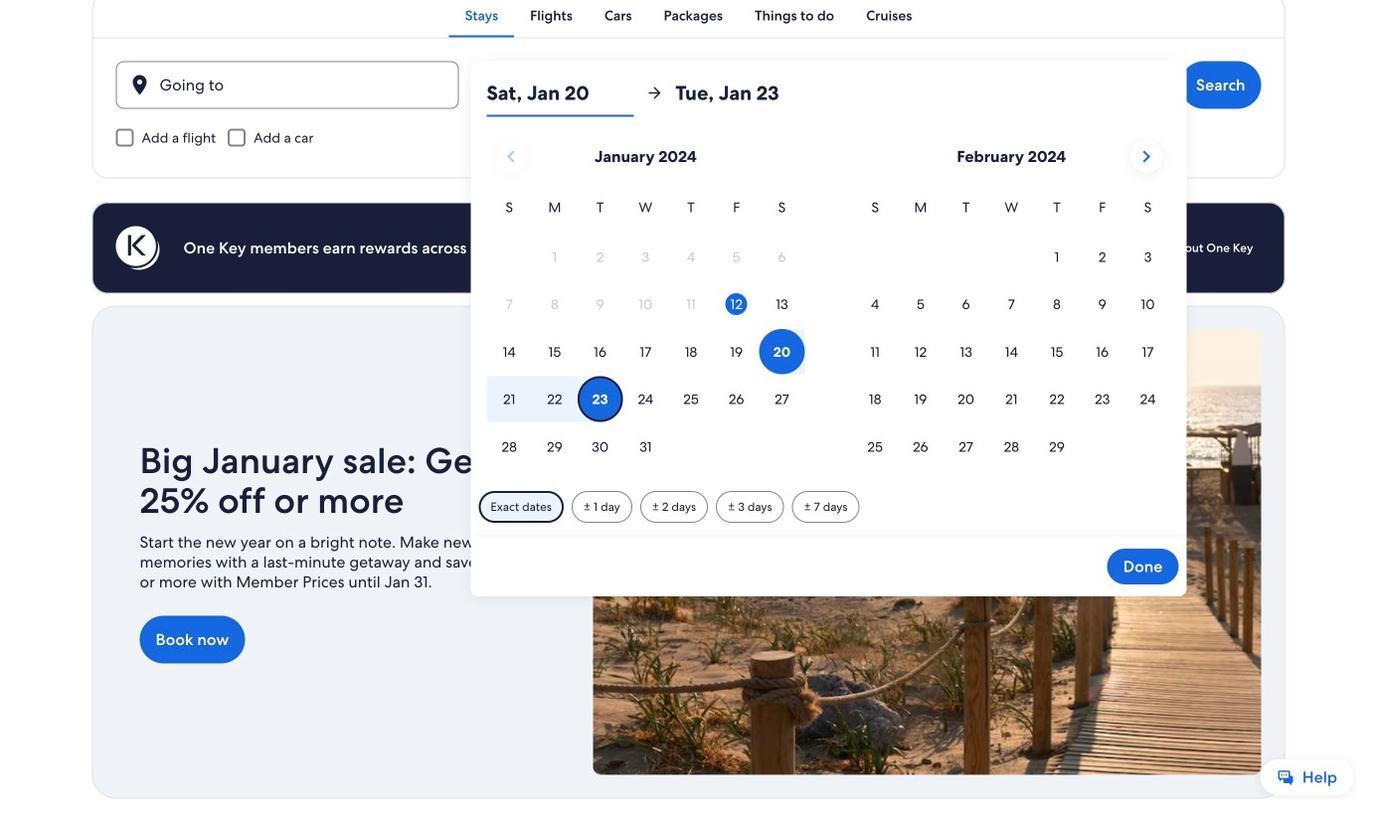 Task type: describe. For each thing, give the bounding box(es) containing it.
january 2024 element
[[487, 196, 805, 471]]

previous month image
[[499, 145, 523, 169]]

february 2024 element
[[852, 196, 1171, 471]]

today element
[[726, 293, 747, 315]]



Task type: vqa. For each thing, say whether or not it's contained in the screenshot.
trailing Icon
no



Task type: locate. For each thing, give the bounding box(es) containing it.
tab list
[[92, 0, 1285, 37]]

directional image
[[646, 84, 664, 102]]

next month image
[[1134, 145, 1158, 169]]

application
[[487, 133, 1171, 471]]



